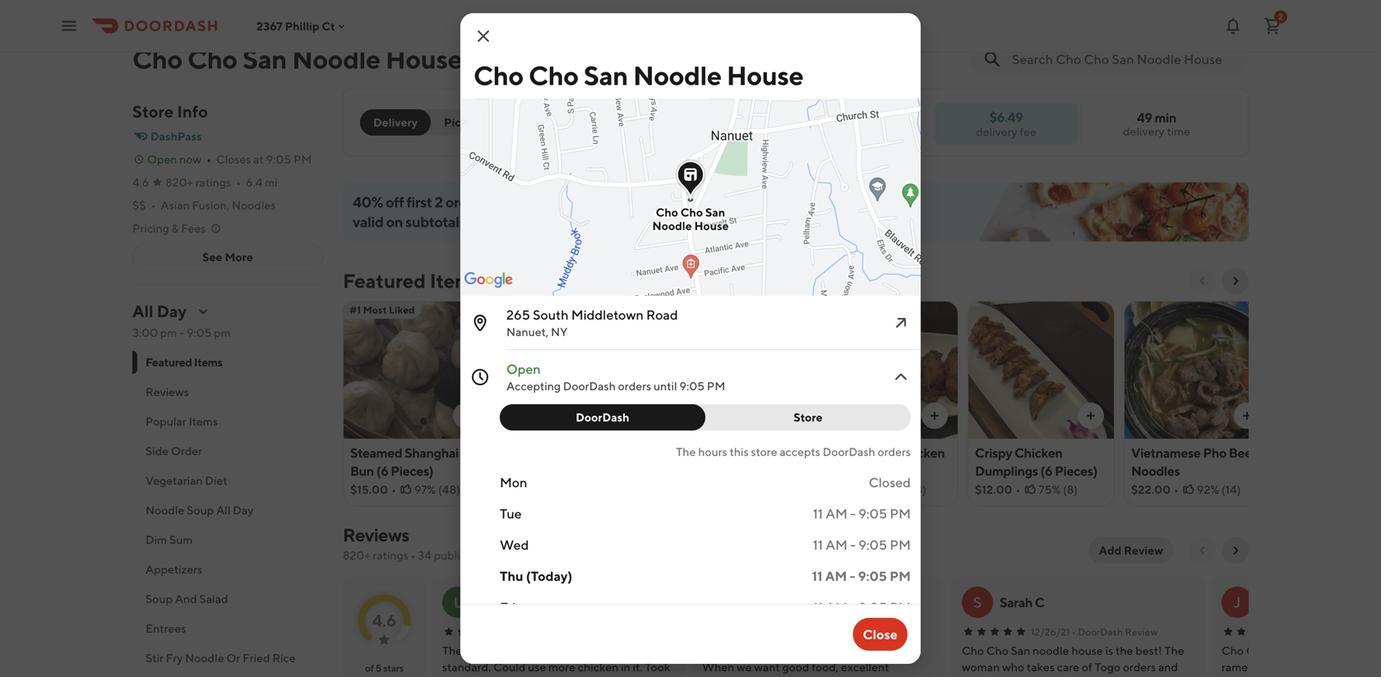 Task type: vqa. For each thing, say whether or not it's contained in the screenshot.
Fire
no



Task type: locate. For each thing, give the bounding box(es) containing it.
3 add item to cart image from the left
[[928, 410, 942, 423]]

265
[[507, 307, 530, 323]]

delivery inside $6.49 delivery fee
[[976, 125, 1018, 139]]

0 vertical spatial 820+
[[166, 176, 193, 189]]

1 horizontal spatial order
[[554, 116, 586, 129]]

doordash up doordash button
[[563, 380, 616, 393]]

add
[[1099, 544, 1122, 558]]

0 horizontal spatial pieces)
[[391, 463, 434, 479]]

ratings up fusion,
[[195, 176, 231, 189]]

0 vertical spatial noodles
[[232, 199, 276, 212]]

0 horizontal spatial chicken
[[897, 445, 945, 461]]

1 vertical spatial store
[[794, 411, 823, 424]]

review
[[1124, 544, 1164, 558], [1125, 627, 1158, 638]]

0 vertical spatial featured
[[343, 269, 426, 293]]

ramen
[[663, 463, 704, 479]]

1 horizontal spatial most
[[521, 304, 545, 316]]

thu
[[500, 569, 524, 584]]

featured items up #1 most liked
[[343, 269, 481, 293]]

soup and salad button
[[132, 585, 323, 614]]

am
[[826, 506, 848, 522], [826, 537, 848, 553], [826, 569, 847, 584], [826, 600, 848, 616]]

am for wed
[[826, 537, 848, 553]]

2 pieces) from the left
[[874, 463, 916, 479]]

store inside "button"
[[794, 411, 823, 424]]

0 horizontal spatial open
[[147, 153, 177, 166]]

11 for thu (today)
[[812, 569, 823, 584]]

all down vegetarian diet button
[[216, 504, 231, 517]]

1 vertical spatial order
[[171, 445, 202, 458]]

chicken up (13)
[[897, 445, 945, 461]]

1 horizontal spatial sarah c
[[1000, 595, 1045, 611]]

appetizers
[[146, 563, 203, 576]]

1 vertical spatial orders
[[618, 380, 651, 393]]

lauren
[[480, 595, 521, 611]]

$6.49 delivery fee
[[976, 109, 1037, 139]]

2 right first
[[435, 193, 443, 211]]

5
[[376, 663, 382, 674]]

reviews link
[[343, 525, 409, 546]]

steamed shanghai bun (6 pieces) image
[[344, 301, 489, 439]]

with
[[573, 193, 602, 211]]

reviews up popular
[[146, 385, 189, 399]]

1 horizontal spatial reviews
[[343, 525, 409, 546]]

(14)
[[1222, 483, 1241, 497]]

0 horizontal spatial most
[[363, 304, 387, 316]]

1 sarah from the left
[[740, 595, 773, 611]]

notification bell image
[[1224, 16, 1243, 36]]

(6 up 75% at the right
[[1041, 463, 1053, 479]]

1 vertical spatial click item image
[[891, 368, 911, 387]]

1 horizontal spatial featured
[[343, 269, 426, 293]]

off right $10
[[552, 193, 571, 211]]

pricing & fees
[[132, 222, 206, 235]]

pm for fri
[[890, 600, 911, 616]]

0 vertical spatial store
[[132, 102, 174, 121]]

ratings down "reviews" "link"
[[373, 549, 409, 563]]

2 most from the left
[[521, 304, 545, 316]]

soup down vegetarian diet
[[187, 504, 214, 517]]

pieces) up 97%
[[391, 463, 434, 479]]

- for fri
[[850, 600, 856, 616]]

1 horizontal spatial 820+
[[343, 549, 371, 563]]

0 vertical spatial day
[[157, 302, 187, 321]]

lauren s
[[480, 595, 531, 611]]

1 horizontal spatial fried
[[864, 445, 895, 461]]

1 horizontal spatial day
[[233, 504, 254, 517]]

3 (6 from the left
[[1041, 463, 1053, 479]]

1 most from the left
[[363, 304, 387, 316]]

4 add item to cart image from the left
[[1241, 410, 1254, 423]]

820+ up 'asian' at the left of the page
[[166, 176, 193, 189]]

the hours this store accepts doordash orders
[[676, 445, 911, 459]]

2 horizontal spatial (6
[[1041, 463, 1053, 479]]

1 off from the left
[[386, 193, 404, 211]]

steamed shanghai bun (6 pieces)
[[350, 445, 459, 479]]

1 horizontal spatial noodles
[[1132, 463, 1180, 479]]

vegetarian diet
[[146, 474, 228, 488]]

pm for thu (today)
[[890, 569, 911, 584]]

• doordash review
[[1072, 627, 1158, 638]]

1 horizontal spatial pieces)
[[874, 463, 916, 479]]

order inside button
[[554, 116, 586, 129]]

1 vertical spatial items
[[194, 356, 223, 369]]

0 horizontal spatial orders
[[446, 193, 487, 211]]

Store button
[[696, 405, 911, 431]]

off up the on in the top of the page
[[386, 193, 404, 211]]

2 (6 from the left
[[859, 463, 871, 479]]

add item to cart image up beef
[[1241, 410, 1254, 423]]

store up accepts
[[794, 411, 823, 424]]

reviews for reviews 820+ ratings • 34 public reviews
[[343, 525, 409, 546]]

0 horizontal spatial day
[[157, 302, 187, 321]]

1 horizontal spatial 4.6
[[372, 611, 397, 631]]

0 horizontal spatial 4.6
[[132, 176, 149, 189]]

1 horizontal spatial c
[[1035, 595, 1045, 611]]

order inside 'button'
[[171, 445, 202, 458]]

9:05
[[266, 153, 291, 166], [187, 326, 212, 340], [680, 380, 705, 393], [859, 506, 887, 522], [859, 537, 887, 553], [858, 569, 887, 584], [859, 600, 887, 616]]

store for store info
[[132, 102, 174, 121]]

delivery
[[373, 116, 418, 129]]

day down vegetarian diet button
[[233, 504, 254, 517]]

general tso's chicken image
[[500, 301, 646, 439]]

sarah c
[[740, 595, 785, 611], [1000, 595, 1045, 611]]

1 vertical spatial reviews
[[343, 525, 409, 546]]

noodle
[[292, 44, 381, 74], [633, 60, 722, 91], [653, 219, 692, 233], [653, 219, 692, 233], [146, 504, 185, 517], [185, 652, 224, 665]]

1 vertical spatial day
[[233, 504, 254, 517]]

1 horizontal spatial sarah
[[1000, 595, 1033, 611]]

3:00
[[132, 326, 158, 340]]

pm
[[160, 326, 177, 340], [214, 326, 231, 340]]

• left 6.4
[[236, 176, 241, 189]]

1 vertical spatial open
[[507, 361, 541, 377]]

open inside 'open accepting doordash orders until 9:05 pm'
[[507, 361, 541, 377]]

0 horizontal spatial (6
[[376, 463, 389, 479]]

1 vertical spatial 2
[[435, 193, 443, 211]]

820+ down "reviews" "link"
[[343, 549, 371, 563]]

11 am - 9:05 pm for tue
[[813, 506, 911, 522]]

0 horizontal spatial delivery
[[976, 125, 1018, 139]]

6.4 mi
[[246, 176, 278, 189]]

2 items, open order cart image
[[1263, 16, 1283, 36]]

(6 inside steamed shanghai bun (6 pieces)
[[376, 463, 389, 479]]

accepts
[[780, 445, 821, 459]]

items down subtotals
[[430, 269, 481, 293]]

2 liked from the left
[[547, 304, 573, 316]]

1 horizontal spatial liked
[[547, 304, 573, 316]]

1 horizontal spatial store
[[794, 411, 823, 424]]

pieces) inside steamed shanghai bun (6 pieces)
[[391, 463, 434, 479]]

1 vertical spatial featured
[[146, 356, 192, 369]]

most right #1
[[363, 304, 387, 316]]

chicken
[[897, 445, 945, 461], [1015, 445, 1063, 461]]

store
[[132, 102, 174, 121], [794, 411, 823, 424]]

• inside "reviews 820+ ratings • 34 public reviews"
[[411, 549, 416, 563]]

- for wed
[[850, 537, 856, 553]]

doordash left close
[[808, 627, 853, 638]]

map region
[[284, 0, 1126, 373]]

2 inside '40% off first 2 orders up to $10 off with 40welcome, valid on subtotals $15'
[[435, 193, 443, 211]]

1 vertical spatial fried
[[243, 652, 270, 665]]

day up 3:00 pm - 9:05 pm
[[157, 302, 187, 321]]

49
[[1137, 110, 1153, 125]]

2 c from the left
[[1035, 595, 1045, 611]]

1 horizontal spatial s
[[714, 594, 722, 611]]

34
[[418, 549, 432, 563]]

• left close button
[[802, 627, 806, 638]]

pm down "all day"
[[160, 326, 177, 340]]

2 horizontal spatial orders
[[878, 445, 911, 459]]

0 horizontal spatial soup
[[146, 593, 173, 606]]

1 vertical spatial featured items
[[146, 356, 223, 369]]

0 vertical spatial click item image
[[891, 313, 911, 333]]

close button
[[853, 618, 908, 651]]

(6 inside crispy chicken dumplings (6 pieces)
[[1041, 463, 1053, 479]]

1 horizontal spatial (6
[[859, 463, 871, 479]]

add item to cart image down 'open accepting doordash orders until 9:05 pm'
[[616, 410, 629, 423]]

2 click item image from the top
[[891, 368, 911, 387]]

0 vertical spatial soup
[[187, 504, 214, 517]]

0 horizontal spatial store
[[132, 102, 174, 121]]

orders up $15
[[446, 193, 487, 211]]

reviews for reviews
[[146, 385, 189, 399]]

open now
[[147, 153, 202, 166]]

ratings inside "reviews 820+ ratings • 34 public reviews"
[[373, 549, 409, 563]]

double fried chicken wings (6 pieces) image
[[813, 301, 958, 439]]

1 (6 from the left
[[376, 463, 389, 479]]

0 horizontal spatial pm
[[160, 326, 177, 340]]

store up dashpass
[[132, 102, 174, 121]]

review inside button
[[1124, 544, 1164, 558]]

0 horizontal spatial 2
[[435, 193, 443, 211]]

1 horizontal spatial delivery
[[1123, 125, 1165, 138]]

0 vertical spatial open
[[147, 153, 177, 166]]

$15
[[468, 213, 491, 231]]

fees
[[181, 222, 206, 235]]

0 vertical spatial 4.6
[[132, 176, 149, 189]]

hours
[[698, 445, 728, 459]]

previous button of carousel image
[[1197, 275, 1210, 288]]

house
[[386, 44, 463, 74], [727, 60, 804, 91], [695, 219, 729, 233], [695, 219, 729, 233]]

9:05 inside 'open accepting doordash orders until 9:05 pm'
[[680, 380, 705, 393]]

1 vertical spatial noodles
[[1132, 463, 1180, 479]]

or
[[226, 652, 240, 665]]

0 horizontal spatial fried
[[243, 652, 270, 665]]

2 sarah from the left
[[1000, 595, 1033, 611]]

see more
[[202, 250, 253, 264]]

valid
[[353, 213, 384, 231]]

2 vertical spatial items
[[189, 415, 218, 428]]

0 vertical spatial all
[[132, 302, 153, 321]]

1 horizontal spatial all
[[216, 504, 231, 517]]

liked down featured items heading
[[389, 304, 415, 316]]

0 horizontal spatial reviews
[[146, 385, 189, 399]]

most
[[363, 304, 387, 316], [521, 304, 545, 316]]

orders left until on the bottom of page
[[618, 380, 651, 393]]

1 c from the left
[[775, 595, 785, 611]]

0 vertical spatial orders
[[446, 193, 487, 211]]

order
[[554, 116, 586, 129], [171, 445, 202, 458], [855, 627, 882, 638]]

rice
[[272, 652, 296, 665]]

1 horizontal spatial chicken
[[1015, 445, 1063, 461]]

pieces) inside double fried chicken wings (6 pieces)
[[874, 463, 916, 479]]

delivery left "time"
[[1123, 125, 1165, 138]]

reviews inside button
[[146, 385, 189, 399]]

0 horizontal spatial sarah
[[740, 595, 773, 611]]

2367 phillip ct
[[257, 19, 335, 33]]

vietnamese pho beef noodles image
[[1125, 301, 1271, 439]]

add item to cart image for steamed shanghai bun (6 pieces) image
[[460, 410, 473, 423]]

soup left and
[[146, 593, 173, 606]]

11 am - 9:05 pm
[[813, 506, 911, 522], [813, 537, 911, 553], [812, 569, 911, 584], [813, 600, 911, 616]]

0 horizontal spatial c
[[775, 595, 785, 611]]

1 vertical spatial 820+
[[343, 549, 371, 563]]

orders up closed
[[878, 445, 911, 459]]

pm inside 'open accepting doordash orders until 9:05 pm'
[[707, 380, 726, 393]]

0 horizontal spatial noodles
[[232, 199, 276, 212]]

delivery left the fee
[[976, 125, 1018, 139]]

820+
[[166, 176, 193, 189], [343, 549, 371, 563]]

order for side order
[[171, 445, 202, 458]]

add item to cart image up double fried chicken wings (6 pieces)
[[928, 410, 942, 423]]

thu (today)
[[500, 569, 573, 584]]

nanuet,
[[507, 325, 549, 339]]

day
[[157, 302, 187, 321], [233, 504, 254, 517]]

$12.00
[[975, 483, 1013, 497]]

doordash
[[563, 380, 616, 393], [576, 411, 630, 424], [823, 445, 876, 459], [808, 627, 853, 638], [1078, 627, 1123, 638]]

0 horizontal spatial sarah c
[[740, 595, 785, 611]]

0 horizontal spatial off
[[386, 193, 404, 211]]

2 button
[[1257, 9, 1290, 42]]

(6
[[376, 463, 389, 479], [859, 463, 871, 479], [1041, 463, 1053, 479]]

1 horizontal spatial pm
[[214, 326, 231, 340]]

all
[[132, 302, 153, 321], [216, 504, 231, 517]]

- for thu (today)
[[850, 569, 856, 584]]

0 vertical spatial items
[[430, 269, 481, 293]]

1 horizontal spatial off
[[552, 193, 571, 211]]

pieces) up (8) at bottom
[[1055, 463, 1098, 479]]

1 pm from the left
[[160, 326, 177, 340]]

1 vertical spatial ratings
[[373, 549, 409, 563]]

fee
[[1020, 125, 1037, 139]]

click item image for road
[[891, 313, 911, 333]]

appetizers button
[[132, 555, 323, 585]]

featured items down 3:00 pm - 9:05 pm
[[146, 356, 223, 369]]

crispy chicken dumplings (6 pieces)
[[975, 445, 1098, 479]]

3 pieces) from the left
[[1055, 463, 1098, 479]]

fried right or
[[243, 652, 270, 665]]

0 vertical spatial 2
[[1279, 12, 1284, 21]]

doordash down 'open accepting doordash orders until 9:05 pm'
[[576, 411, 630, 424]]

featured items
[[343, 269, 481, 293], [146, 356, 223, 369]]

until
[[654, 380, 677, 393]]

4.6 up of 5 stars
[[372, 611, 397, 631]]

review down add review button
[[1125, 627, 1158, 638]]

items right popular
[[189, 415, 218, 428]]

chicken inside crispy chicken dumplings (6 pieces)
[[1015, 445, 1063, 461]]

• right $22.00
[[1174, 483, 1179, 497]]

c
[[775, 595, 785, 611], [1035, 595, 1045, 611]]

820+ inside "reviews 820+ ratings • 34 public reviews"
[[343, 549, 371, 563]]

2 horizontal spatial s
[[973, 594, 982, 611]]

add item to cart image up (48) at the left of page
[[460, 410, 473, 423]]

0 vertical spatial fried
[[864, 445, 895, 461]]

pieces) up 84%
[[874, 463, 916, 479]]

1 horizontal spatial 2
[[1279, 12, 1284, 21]]

all up 3:00
[[132, 302, 153, 321]]

0 horizontal spatial ratings
[[195, 176, 231, 189]]

2 add item to cart image from the left
[[616, 410, 629, 423]]

soup and salad
[[146, 593, 228, 606]]

1 pieces) from the left
[[391, 463, 434, 479]]

featured up #1 most liked
[[343, 269, 426, 293]]

(6 for dumplings
[[1041, 463, 1053, 479]]

4.6 up $$
[[132, 176, 149, 189]]

1 horizontal spatial soup
[[187, 504, 214, 517]]

fried
[[864, 445, 895, 461], [243, 652, 270, 665]]

noodles
[[232, 199, 276, 212], [1132, 463, 1180, 479]]

pm
[[294, 153, 312, 166], [707, 380, 726, 393], [890, 506, 911, 522], [890, 537, 911, 553], [890, 569, 911, 584], [890, 600, 911, 616]]

click item image
[[891, 313, 911, 333], [891, 368, 911, 387]]

1 horizontal spatial featured items
[[343, 269, 481, 293]]

1 horizontal spatial open
[[507, 361, 541, 377]]

11
[[813, 506, 823, 522], [813, 537, 823, 553], [812, 569, 823, 584], [813, 600, 823, 616]]

0 horizontal spatial liked
[[389, 304, 415, 316]]

1 click item image from the top
[[891, 313, 911, 333]]

orders
[[446, 193, 487, 211], [618, 380, 651, 393], [878, 445, 911, 459]]

day inside button
[[233, 504, 254, 517]]

pm up reviews button
[[214, 326, 231, 340]]

noodles up $22.00
[[1132, 463, 1180, 479]]

(8)
[[1063, 483, 1078, 497]]

orders inside '40% off first 2 orders up to $10 off with 40welcome, valid on subtotals $15'
[[446, 193, 487, 211]]

reviews down $15.00
[[343, 525, 409, 546]]

crispy chicken dumplings (6 pieces) image
[[969, 301, 1114, 439]]

reviews button
[[132, 377, 323, 407]]

2 vertical spatial order
[[855, 627, 882, 638]]

noodles down 6.4
[[232, 199, 276, 212]]

chicken up dumplings
[[1015, 445, 1063, 461]]

1 horizontal spatial ratings
[[373, 549, 409, 563]]

fried inside button
[[243, 652, 270, 665]]

2 right notification bell icon
[[1279, 12, 1284, 21]]

2367
[[257, 19, 283, 33]]

fried inside double fried chicken wings (6 pieces)
[[864, 445, 895, 461]]

stir fry noodle or fried rice button
[[132, 644, 323, 674]]

sum
[[169, 533, 193, 547]]

pieces) inside crispy chicken dumplings (6 pieces)
[[1055, 463, 1098, 479]]

1 horizontal spatial orders
[[618, 380, 651, 393]]

1 add item to cart image from the left
[[460, 410, 473, 423]]

2 horizontal spatial pieces)
[[1055, 463, 1098, 479]]

0 horizontal spatial all
[[132, 302, 153, 321]]

open for open now
[[147, 153, 177, 166]]

2 chicken from the left
[[1015, 445, 1063, 461]]

add item to cart image
[[460, 410, 473, 423], [616, 410, 629, 423], [928, 410, 942, 423], [1241, 410, 1254, 423]]

• left 34
[[411, 549, 416, 563]]

add item to cart image
[[1085, 410, 1098, 423]]

$$
[[132, 199, 146, 212]]

tue
[[500, 506, 522, 522]]

(6 right wings
[[859, 463, 871, 479]]

items up reviews button
[[194, 356, 223, 369]]

next image
[[1229, 544, 1243, 558]]

fried up closed
[[864, 445, 895, 461]]

0 horizontal spatial order
[[171, 445, 202, 458]]

1 sarah c from the left
[[740, 595, 785, 611]]

liked for #1 most liked
[[389, 304, 415, 316]]

0 vertical spatial featured items
[[343, 269, 481, 293]]

and
[[175, 593, 197, 606]]

all inside button
[[216, 504, 231, 517]]

0 vertical spatial order
[[554, 116, 586, 129]]

most right #2
[[521, 304, 545, 316]]

open down dashpass
[[147, 153, 177, 166]]

reviews inside "reviews 820+ ratings • 34 public reviews"
[[343, 525, 409, 546]]

liked up ny on the left
[[547, 304, 573, 316]]

noodles inside vietnamese pho beef noodles
[[1132, 463, 1180, 479]]

11 for wed
[[813, 537, 823, 553]]

store for store
[[794, 411, 823, 424]]

featured
[[343, 269, 426, 293], [146, 356, 192, 369]]

1 chicken from the left
[[897, 445, 945, 461]]

ct
[[322, 19, 335, 33]]

pho
[[1203, 445, 1227, 461]]

0 vertical spatial review
[[1124, 544, 1164, 558]]

(6 down steamed
[[376, 463, 389, 479]]

open up accepting
[[507, 361, 541, 377]]

review right add
[[1124, 544, 1164, 558]]

close cho cho san noodle house image
[[474, 26, 493, 46]]

1 liked from the left
[[389, 304, 415, 316]]

order for group order
[[554, 116, 586, 129]]

featured down 3:00 pm - 9:05 pm
[[146, 356, 192, 369]]

$10
[[526, 193, 550, 211]]



Task type: describe. For each thing, give the bounding box(es) containing it.
doordash inside button
[[576, 411, 630, 424]]

1 vertical spatial soup
[[146, 593, 173, 606]]

pickup
[[444, 116, 481, 129]]

previous image
[[1197, 544, 1210, 558]]

items inside the popular items button
[[189, 415, 218, 428]]

j
[[1234, 594, 1241, 611]]

reviews 820+ ratings • 34 public reviews
[[343, 525, 508, 563]]

closes
[[216, 153, 251, 166]]

delivery inside 49 min delivery time
[[1123, 125, 1165, 138]]

vietnamese pho beef noodles
[[1132, 445, 1257, 479]]

$$ • asian fusion, noodles
[[132, 199, 276, 212]]

noodle soup all day button
[[132, 496, 323, 526]]

malaysian
[[663, 445, 721, 461]]

stir fry noodle or fried rice
[[146, 652, 296, 665]]

see
[[202, 250, 222, 264]]

the
[[676, 445, 696, 459]]

2 horizontal spatial order
[[855, 627, 882, 638]]

store info
[[132, 102, 208, 121]]

spicy
[[723, 445, 755, 461]]

DoorDash button
[[500, 405, 706, 431]]

middletown
[[571, 307, 644, 323]]

cho cho san noodle house dialog
[[284, 0, 1126, 678]]

add item to cart image for 'general tso's chicken' image
[[616, 410, 629, 423]]

time
[[1167, 125, 1191, 138]]

popular items
[[146, 415, 218, 428]]

reviews
[[469, 549, 508, 563]]

0 vertical spatial ratings
[[195, 176, 231, 189]]

close
[[863, 627, 898, 643]]

wings
[[819, 463, 857, 479]]

open for open accepting doordash orders until 9:05 pm
[[507, 361, 541, 377]]

miso
[[757, 445, 785, 461]]

most for #2
[[521, 304, 545, 316]]

click item image for orders
[[891, 368, 911, 387]]

pieces) for steamed
[[391, 463, 434, 479]]

• right $$
[[151, 199, 156, 212]]

97%
[[414, 483, 436, 497]]

0 horizontal spatial 820+
[[166, 176, 193, 189]]

open menu image
[[59, 16, 79, 36]]

#1
[[350, 304, 361, 316]]

• closes at 9:05 pm
[[206, 153, 312, 166]]

steamed
[[350, 445, 402, 461]]

side order
[[146, 445, 202, 458]]

(13)
[[908, 483, 927, 497]]

11 am - 9:05 pm for thu (today)
[[812, 569, 911, 584]]

84% (13)
[[883, 483, 927, 497]]

6.4
[[246, 176, 263, 189]]

• right now
[[206, 153, 211, 166]]

malaysian spicy miso ramen image
[[656, 301, 802, 439]]

add item to cart image for double fried chicken wings (6 pieces) image
[[928, 410, 942, 423]]

public
[[434, 549, 466, 563]]

entrees
[[146, 622, 186, 636]]

group order button
[[508, 109, 596, 136]]

store
[[751, 445, 778, 459]]

see more button
[[133, 244, 322, 271]]

am for fri
[[826, 600, 848, 616]]

1 vertical spatial 4.6
[[372, 611, 397, 631]]

chicken inside double fried chicken wings (6 pieces)
[[897, 445, 945, 461]]

• right 12/26/21 at bottom right
[[1072, 627, 1076, 638]]

75%
[[1039, 483, 1061, 497]]

0 horizontal spatial s
[[523, 595, 531, 611]]

closed
[[869, 475, 911, 491]]

this
[[730, 445, 749, 459]]

75% (8)
[[1039, 483, 1078, 497]]

40% off first 2 orders up to $10 off with 40welcome, valid on subtotals $15
[[353, 193, 705, 231]]

phillip
[[285, 19, 320, 33]]

at
[[253, 153, 264, 166]]

to
[[510, 193, 523, 211]]

vegetarian
[[146, 474, 203, 488]]

featured inside featured items heading
[[343, 269, 426, 293]]

mi
[[265, 176, 278, 189]]

• right $15.00
[[392, 483, 396, 497]]

doordash inside 'open accepting doordash orders until 9:05 pm'
[[563, 380, 616, 393]]

820+ ratings •
[[166, 176, 241, 189]]

group order
[[518, 116, 586, 129]]

am for thu (today)
[[826, 569, 847, 584]]

info
[[177, 102, 208, 121]]

featured items heading
[[343, 268, 481, 294]]

0 horizontal spatial featured
[[146, 356, 192, 369]]

fusion,
[[192, 199, 230, 212]]

next button of carousel image
[[1229, 275, 1243, 288]]

side
[[146, 445, 169, 458]]

• down dumplings
[[1016, 483, 1021, 497]]

11 for tue
[[813, 506, 823, 522]]

pm for wed
[[890, 537, 911, 553]]

#2
[[506, 304, 519, 316]]

am for tue
[[826, 506, 848, 522]]

3:00 pm - 9:05 pm
[[132, 326, 231, 340]]

shanghai
[[405, 445, 459, 461]]

Item Search search field
[[1012, 50, 1236, 68]]

Delivery radio
[[360, 109, 431, 136]]

more
[[225, 250, 253, 264]]

#1 most liked
[[350, 304, 415, 316]]

hour options option group
[[500, 405, 911, 431]]

salad
[[199, 593, 228, 606]]

liked for #2 most liked
[[547, 304, 573, 316]]

2 off from the left
[[552, 193, 571, 211]]

of 5 stars
[[365, 663, 404, 674]]

popular
[[146, 415, 186, 428]]

$15.00
[[350, 483, 388, 497]]

orders inside 'open accepting doordash orders until 9:05 pm'
[[618, 380, 651, 393]]

pieces) for crispy
[[1055, 463, 1098, 479]]

most for #1
[[363, 304, 387, 316]]

Pickup radio
[[421, 109, 495, 136]]

items inside featured items heading
[[430, 269, 481, 293]]

add review button
[[1089, 538, 1174, 564]]

92%
[[1197, 483, 1220, 497]]

- for tue
[[850, 506, 856, 522]]

doordash right 12/26/21 at bottom right
[[1078, 627, 1123, 638]]

2367 phillip ct button
[[257, 19, 348, 33]]

add item to cart image for vietnamese pho beef noodles image
[[1241, 410, 1254, 423]]

road
[[646, 307, 678, 323]]

265 south middletown road nanuet, ny
[[507, 307, 678, 339]]

bun
[[350, 463, 374, 479]]

11 for fri
[[813, 600, 823, 616]]

2 inside 2 'button'
[[1279, 12, 1284, 21]]

crispy
[[975, 445, 1012, 461]]

double
[[819, 445, 862, 461]]

dim sum button
[[132, 526, 323, 555]]

12/26/21
[[1031, 627, 1071, 638]]

• doordash order
[[802, 627, 882, 638]]

84%
[[883, 483, 906, 497]]

now
[[179, 153, 202, 166]]

11 am - 9:05 pm for wed
[[813, 537, 911, 553]]

11 am - 9:05 pm for fri
[[813, 600, 911, 616]]

popular items button
[[132, 407, 323, 437]]

(48)
[[438, 483, 460, 497]]

(6 inside double fried chicken wings (6 pieces)
[[859, 463, 871, 479]]

order methods option group
[[360, 109, 495, 136]]

2 vertical spatial orders
[[878, 445, 911, 459]]

asian
[[161, 199, 190, 212]]

0 horizontal spatial featured items
[[146, 356, 223, 369]]

pricing
[[132, 222, 169, 235]]

&
[[172, 222, 179, 235]]

2 pm from the left
[[214, 326, 231, 340]]

dashpass
[[150, 130, 202, 143]]

2 sarah c from the left
[[1000, 595, 1045, 611]]

doordash up wings
[[823, 445, 876, 459]]

side order button
[[132, 437, 323, 466]]

diet
[[205, 474, 228, 488]]

fri
[[500, 600, 516, 616]]

(6 for bun
[[376, 463, 389, 479]]

pm for tue
[[890, 506, 911, 522]]

1 vertical spatial review
[[1125, 627, 1158, 638]]

dim
[[146, 533, 167, 547]]

l
[[454, 594, 462, 611]]

open accepting doordash orders until 9:05 pm
[[507, 361, 726, 393]]

powered by google image
[[465, 272, 513, 289]]



